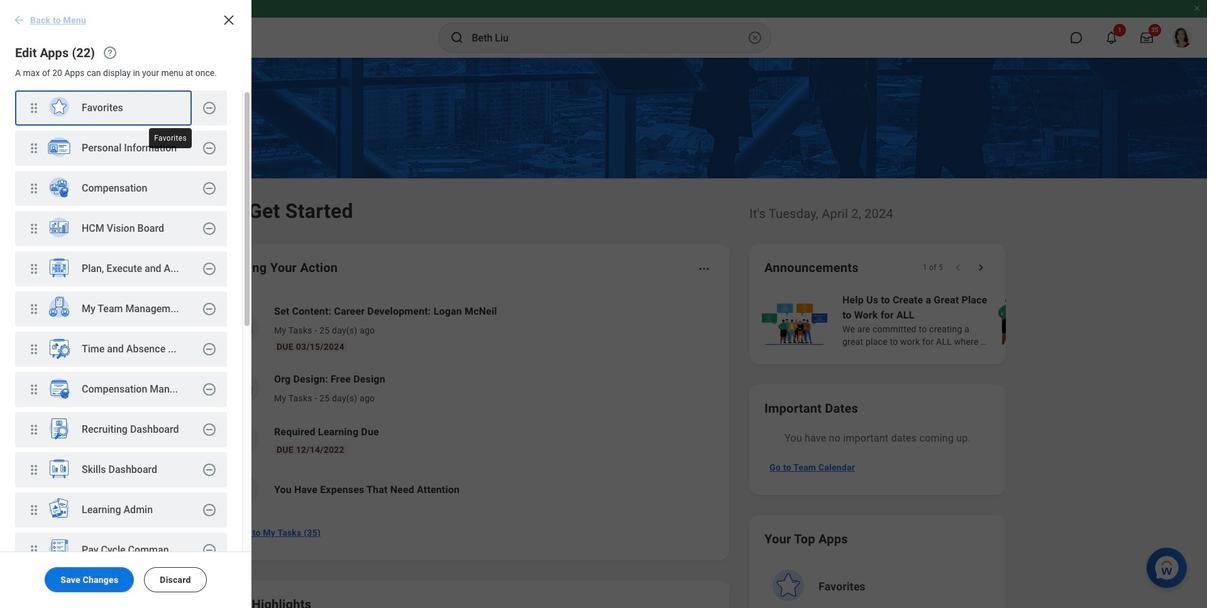Task type: locate. For each thing, give the bounding box(es) containing it.
list
[[0, 91, 242, 609], [760, 292, 1208, 350], [216, 294, 714, 516]]

global navigation dialog
[[0, 0, 252, 609]]

12 list item from the top
[[15, 533, 227, 570]]

4 minus circle image from the top
[[202, 543, 217, 558]]

draggable vertical image
[[26, 101, 42, 116], [26, 141, 42, 156], [26, 181, 42, 196], [26, 221, 42, 236], [26, 342, 42, 357], [26, 423, 42, 438], [26, 503, 42, 518]]

notifications large image
[[1106, 31, 1118, 44]]

3 draggable vertical image from the top
[[26, 181, 42, 196]]

draggable vertical image for 8th 'list item' from the bottom of the global navigation dialog
[[26, 262, 42, 277]]

9 list item from the top
[[15, 413, 227, 449]]

minus circle image for 11th 'list item' from the top
[[202, 503, 217, 518]]

1 vertical spatial inbox image
[[235, 379, 253, 398]]

3 draggable vertical image from the top
[[26, 382, 42, 397]]

2 list item from the top
[[15, 131, 227, 167]]

2 draggable vertical image from the top
[[26, 302, 42, 317]]

0 vertical spatial inbox image
[[235, 319, 253, 338]]

3 minus circle image from the top
[[202, 503, 217, 518]]

draggable vertical image
[[26, 262, 42, 277], [26, 302, 42, 317], [26, 382, 42, 397], [26, 463, 42, 478], [26, 543, 42, 558]]

minus circle image
[[202, 101, 217, 116], [202, 141, 217, 156], [202, 181, 217, 196], [202, 221, 217, 236], [202, 262, 217, 277], [202, 302, 217, 317], [202, 342, 217, 357], [202, 463, 217, 478]]

6 minus circle image from the top
[[202, 302, 217, 317]]

minus circle image
[[202, 382, 217, 397], [202, 423, 217, 438], [202, 503, 217, 518], [202, 543, 217, 558]]

2 minus circle image from the top
[[202, 423, 217, 438]]

5 draggable vertical image from the top
[[26, 342, 42, 357]]

10 list item from the top
[[15, 453, 227, 489]]

list item
[[15, 91, 227, 127], [15, 131, 227, 167], [15, 171, 227, 208], [15, 211, 227, 248], [15, 252, 227, 288], [15, 292, 227, 328], [15, 332, 227, 369], [15, 372, 227, 409], [15, 413, 227, 449], [15, 453, 227, 489], [15, 493, 227, 530], [15, 533, 227, 570]]

5 draggable vertical image from the top
[[26, 543, 42, 558]]

2 draggable vertical image from the top
[[26, 141, 42, 156]]

6 list item from the top
[[15, 292, 227, 328]]

search image
[[449, 30, 464, 45]]

draggable vertical image for seventh minus circle icon from the top of the global navigation dialog
[[26, 342, 42, 357]]

draggable vertical image for eighth minus circle icon from the bottom of the global navigation dialog
[[26, 101, 42, 116]]

1 draggable vertical image from the top
[[26, 262, 42, 277]]

draggable vertical image for sixth minus circle icon from the bottom of the global navigation dialog
[[26, 181, 42, 196]]

1 minus circle image from the top
[[202, 382, 217, 397]]

question outline image
[[103, 45, 118, 60]]

4 minus circle image from the top
[[202, 221, 217, 236]]

7 draggable vertical image from the top
[[26, 503, 42, 518]]

4 draggable vertical image from the top
[[26, 463, 42, 478]]

status
[[923, 263, 943, 273]]

main content
[[0, 58, 1208, 609]]

4 draggable vertical image from the top
[[26, 221, 42, 236]]

chevron left small image
[[952, 262, 965, 274]]

arrow left image
[[13, 14, 25, 26]]

8 list item from the top
[[15, 372, 227, 409]]

profile logan mcneil element
[[1165, 24, 1200, 52]]

minus circle image for fifth 'list item' from the bottom of the global navigation dialog
[[202, 382, 217, 397]]

8 minus circle image from the top
[[202, 463, 217, 478]]

banner
[[0, 0, 1208, 58]]

inbox large image
[[1141, 31, 1153, 44]]

1 draggable vertical image from the top
[[26, 101, 42, 116]]

chevron right small image
[[975, 262, 987, 274]]

inbox image
[[235, 319, 253, 338], [235, 379, 253, 398]]



Task type: describe. For each thing, give the bounding box(es) containing it.
dashboard expenses image
[[235, 481, 253, 500]]

1 minus circle image from the top
[[202, 101, 217, 116]]

draggable vertical image for 1st 'list item' from the bottom
[[26, 543, 42, 558]]

5 minus circle image from the top
[[202, 262, 217, 277]]

11 list item from the top
[[15, 493, 227, 530]]

list inside global navigation dialog
[[0, 91, 242, 609]]

x image
[[221, 13, 236, 28]]

minus circle image for 1st 'list item' from the bottom
[[202, 543, 217, 558]]

minus circle image for ninth 'list item' from the top of the global navigation dialog
[[202, 423, 217, 438]]

7 minus circle image from the top
[[202, 342, 217, 357]]

6 draggable vertical image from the top
[[26, 423, 42, 438]]

inbox image
[[221, 527, 234, 540]]

1 list item from the top
[[15, 91, 227, 127]]

x circle image
[[747, 30, 763, 45]]

book open image
[[235, 431, 253, 450]]

3 minus circle image from the top
[[202, 181, 217, 196]]

5 list item from the top
[[15, 252, 227, 288]]

2 inbox image from the top
[[235, 379, 253, 398]]

7 list item from the top
[[15, 332, 227, 369]]

1 inbox image from the top
[[235, 319, 253, 338]]

3 list item from the top
[[15, 171, 227, 208]]

close environment banner image
[[1194, 4, 1201, 12]]

draggable vertical image for 10th 'list item' from the top
[[26, 463, 42, 478]]

4 list item from the top
[[15, 211, 227, 248]]

draggable vertical image for second minus circle icon from the top
[[26, 141, 42, 156]]

2 minus circle image from the top
[[202, 141, 217, 156]]

draggable vertical image for fifth 'list item' from the bottom of the global navigation dialog
[[26, 382, 42, 397]]

draggable vertical image for fourth minus circle icon from the top
[[26, 221, 42, 236]]

draggable vertical image for seventh 'list item' from the bottom of the global navigation dialog
[[26, 302, 42, 317]]



Task type: vqa. For each thing, say whether or not it's contained in the screenshot.
4th Do from the top of the My Team's Learning main content
no



